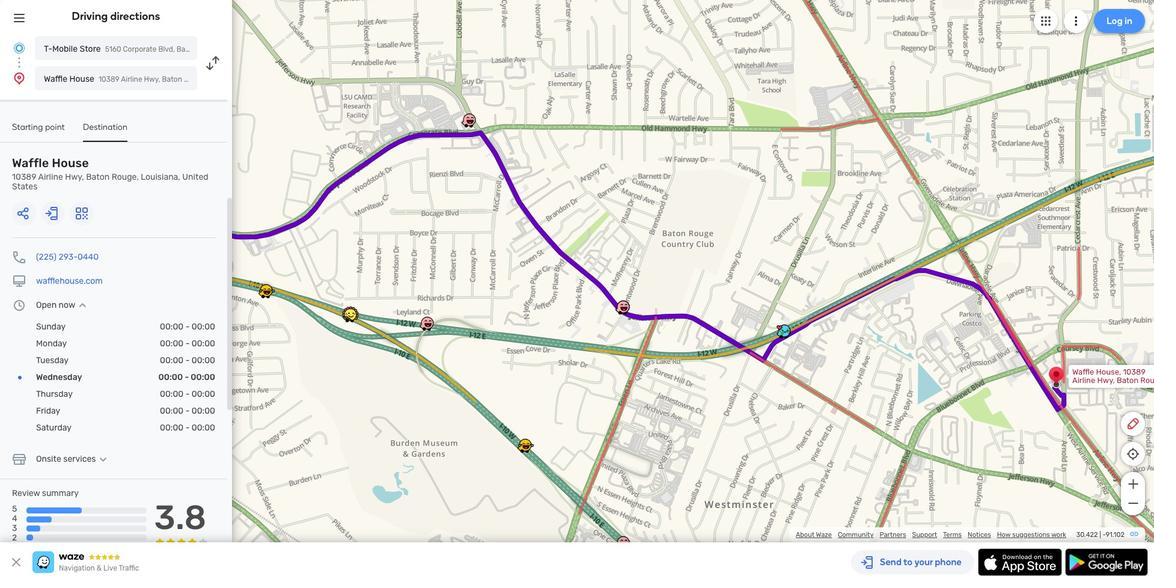 Task type: vqa. For each thing, say whether or not it's contained in the screenshot.
store 'image'
yes



Task type: describe. For each thing, give the bounding box(es) containing it.
- for saturday
[[186, 423, 190, 433]]

about waze community partners support terms notices how suggestions work
[[796, 531, 1067, 539]]

zoom out image
[[1126, 496, 1141, 511]]

review
[[12, 488, 40, 499]]

zoom in image
[[1126, 477, 1141, 491]]

chevron down image
[[96, 455, 110, 464]]

waze
[[817, 531, 832, 539]]

how
[[998, 531, 1011, 539]]

2
[[12, 533, 17, 543]]

baton inside waffle house, 10389 airline hwy, baton ro
[[1118, 376, 1139, 385]]

00:00 - 00:00 for monday
[[160, 339, 215, 349]]

community link
[[838, 531, 874, 539]]

support link
[[913, 531, 938, 539]]

monday
[[36, 339, 67, 349]]

rouge, for store
[[199, 45, 222, 54]]

wednesday
[[36, 372, 82, 383]]

driving
[[72, 10, 108, 23]]

work
[[1052, 531, 1067, 539]]

waffle for waffle house 10389 airline hwy, baton rouge, louisiana, united states
[[12, 156, 49, 170]]

3.8
[[154, 498, 206, 538]]

mobile for store,
[[126, 221, 149, 230]]

4
[[12, 514, 17, 524]]

open now button
[[36, 300, 90, 310]]

united inside the 't-mobile store, 5160 corporate blvd, baton rouge, united states'
[[145, 238, 169, 247]]

about
[[796, 531, 815, 539]]

293-
[[59, 252, 78, 262]]

waffle for waffle house, 10389 airline hwy, baton ro
[[1073, 368, 1095, 377]]

5
[[12, 504, 17, 514]]

(225)
[[36, 252, 57, 262]]

- for tuesday
[[186, 356, 190, 366]]

friday
[[36, 406, 60, 416]]

how suggestions work link
[[998, 531, 1067, 539]]

louisiana,
[[141, 172, 180, 182]]

5160 for store
[[105, 45, 121, 54]]

waffle for waffle house
[[44, 74, 67, 84]]

states for waffle house
[[12, 182, 37, 192]]

states for t-mobile store
[[248, 45, 270, 54]]

|
[[1100, 531, 1102, 539]]

00:00 - 00:00 for sunday
[[160, 322, 215, 332]]

00:00 - 00:00 for saturday
[[160, 423, 215, 433]]

- for thursday
[[186, 389, 190, 399]]

review summary
[[12, 488, 79, 499]]

10389 for house,
[[1124, 368, 1147, 377]]

- for friday
[[186, 406, 190, 416]]

notices
[[968, 531, 992, 539]]

t-mobile store, 5160 corporate blvd, baton rouge, united states
[[118, 221, 198, 247]]

waffle house 10389 airline hwy, baton rouge, louisiana, united states
[[12, 156, 208, 192]]

3
[[12, 524, 17, 534]]

sunday
[[36, 322, 66, 332]]

directions
[[110, 10, 160, 23]]

partners link
[[880, 531, 907, 539]]

current location image
[[12, 41, 26, 55]]

now
[[59, 300, 75, 310]]

community
[[838, 531, 874, 539]]

rouge, for store,
[[118, 238, 143, 247]]

5160 for store,
[[175, 221, 192, 230]]

live
[[104, 564, 117, 573]]

link image
[[1130, 529, 1140, 539]]

store
[[80, 44, 101, 54]]

wafflehouse.com
[[36, 276, 103, 286]]

pencil image
[[1127, 417, 1141, 431]]

00:00 - 00:00 for friday
[[160, 406, 215, 416]]

wafflehouse.com link
[[36, 276, 103, 286]]

onsite services button
[[36, 454, 110, 464]]

tuesday
[[36, 356, 69, 366]]

waffle house
[[44, 74, 94, 84]]

navigation
[[59, 564, 95, 573]]

terms link
[[944, 531, 962, 539]]

(225) 293-0440
[[36, 252, 99, 262]]

partners
[[880, 531, 907, 539]]

house,
[[1097, 368, 1122, 377]]

destination
[[83, 122, 128, 132]]

00:00 - 00:00 for thursday
[[160, 389, 215, 399]]

states inside the 't-mobile store, 5160 corporate blvd, baton rouge, united states'
[[171, 238, 195, 247]]



Task type: locate. For each thing, give the bounding box(es) containing it.
1 horizontal spatial t-
[[118, 221, 126, 230]]

mobile
[[52, 44, 78, 54], [126, 221, 149, 230]]

0 horizontal spatial t-
[[44, 44, 52, 54]]

onsite services
[[36, 454, 96, 464]]

open
[[36, 300, 57, 310]]

mobile inside the 't-mobile store, 5160 corporate blvd, baton rouge, united states'
[[126, 221, 149, 230]]

waffle
[[44, 74, 67, 84], [12, 156, 49, 170], [1073, 368, 1095, 377]]

waffle down starting point button
[[12, 156, 49, 170]]

clock image
[[12, 298, 26, 313]]

5160 inside the 't-mobile store, 5160 corporate blvd, baton rouge, united states'
[[175, 221, 192, 230]]

5160 right store
[[105, 45, 121, 54]]

baton inside t-mobile store 5160 corporate blvd, baton rouge, united states
[[177, 45, 197, 54]]

corporate for store,
[[118, 230, 154, 239]]

2 vertical spatial waffle
[[1073, 368, 1095, 377]]

blvd, down louisiana, at the top left of page
[[156, 230, 174, 239]]

1 vertical spatial t-
[[118, 221, 126, 230]]

1 horizontal spatial hwy,
[[1098, 376, 1116, 385]]

10389 inside waffle house 10389 airline hwy, baton rouge, louisiana, united states
[[12, 172, 36, 182]]

house inside "button"
[[69, 74, 94, 84]]

1 vertical spatial airline
[[1073, 376, 1096, 385]]

1 horizontal spatial 10389
[[1124, 368, 1147, 377]]

00:00 - 00:00 for wednesday
[[159, 372, 215, 383]]

5160 inside t-mobile store 5160 corporate blvd, baton rouge, united states
[[105, 45, 121, 54]]

2 vertical spatial united
[[145, 238, 169, 247]]

destination button
[[83, 122, 128, 142]]

1 horizontal spatial states
[[171, 238, 195, 247]]

1 horizontal spatial 5160
[[175, 221, 192, 230]]

waffle inside waffle house, 10389 airline hwy, baton ro
[[1073, 368, 1095, 377]]

mobile left store
[[52, 44, 78, 54]]

10389
[[12, 172, 36, 182], [1124, 368, 1147, 377]]

5 4 3 2
[[12, 504, 17, 543]]

corporate inside the 't-mobile store, 5160 corporate blvd, baton rouge, united states'
[[118, 230, 154, 239]]

0 horizontal spatial mobile
[[52, 44, 78, 54]]

baton inside waffle house 10389 airline hwy, baton rouge, louisiana, united states
[[86, 172, 110, 182]]

waffle house, 10389 airline hwy, baton ro
[[1073, 368, 1155, 393]]

hwy, inside waffle house 10389 airline hwy, baton rouge, louisiana, united states
[[65, 172, 84, 182]]

airline inside waffle house, 10389 airline hwy, baton ro
[[1073, 376, 1096, 385]]

00:00 - 00:00 for tuesday
[[160, 356, 215, 366]]

-
[[186, 322, 190, 332], [186, 339, 190, 349], [186, 356, 190, 366], [185, 372, 189, 383], [186, 389, 190, 399], [186, 406, 190, 416], [186, 423, 190, 433], [1103, 531, 1107, 539]]

airline inside waffle house 10389 airline hwy, baton rouge, louisiana, united states
[[38, 172, 63, 182]]

terms
[[944, 531, 962, 539]]

1 vertical spatial mobile
[[126, 221, 149, 230]]

chevron up image
[[75, 301, 90, 310]]

waffle inside waffle house 10389 airline hwy, baton rouge, louisiana, united states
[[12, 156, 49, 170]]

corporate
[[123, 45, 157, 54], [118, 230, 154, 239]]

1 horizontal spatial mobile
[[126, 221, 149, 230]]

states inside waffle house 10389 airline hwy, baton rouge, louisiana, united states
[[12, 182, 37, 192]]

1 vertical spatial blvd,
[[156, 230, 174, 239]]

mobile left the store,
[[126, 221, 149, 230]]

support
[[913, 531, 938, 539]]

0 vertical spatial corporate
[[123, 45, 157, 54]]

states
[[248, 45, 270, 54], [12, 182, 37, 192], [171, 238, 195, 247]]

- for wednesday
[[185, 372, 189, 383]]

hwy, for house,
[[1098, 376, 1116, 385]]

0 vertical spatial 5160
[[105, 45, 121, 54]]

starting point button
[[12, 122, 65, 141]]

house for waffle house
[[69, 74, 94, 84]]

rouge,
[[199, 45, 222, 54], [112, 172, 139, 182], [118, 238, 143, 247]]

0 vertical spatial hwy,
[[65, 172, 84, 182]]

0 vertical spatial t-
[[44, 44, 52, 54]]

call image
[[12, 250, 26, 265]]

1 vertical spatial 5160
[[175, 221, 192, 230]]

1 vertical spatial waffle
[[12, 156, 49, 170]]

t- for store,
[[118, 221, 126, 230]]

airline
[[38, 172, 63, 182], [1073, 376, 1096, 385]]

hwy, inside waffle house, 10389 airline hwy, baton ro
[[1098, 376, 1116, 385]]

0440
[[78, 252, 99, 262]]

blvd, inside the 't-mobile store, 5160 corporate blvd, baton rouge, united states'
[[156, 230, 174, 239]]

united inside waffle house 10389 airline hwy, baton rouge, louisiana, united states
[[182, 172, 208, 182]]

0 vertical spatial house
[[69, 74, 94, 84]]

house down store
[[69, 74, 94, 84]]

united inside t-mobile store 5160 corporate blvd, baton rouge, united states
[[224, 45, 246, 54]]

10389 right the house,
[[1124, 368, 1147, 377]]

blvd,
[[158, 45, 175, 54], [156, 230, 174, 239]]

mobile for store
[[52, 44, 78, 54]]

0 vertical spatial states
[[248, 45, 270, 54]]

house down point
[[52, 156, 89, 170]]

navigation & live traffic
[[59, 564, 139, 573]]

rouge, inside t-mobile store 5160 corporate blvd, baton rouge, united states
[[199, 45, 222, 54]]

house inside waffle house 10389 airline hwy, baton rouge, louisiana, united states
[[52, 156, 89, 170]]

2 vertical spatial rouge,
[[118, 238, 143, 247]]

1 vertical spatial states
[[12, 182, 37, 192]]

2 horizontal spatial united
[[224, 45, 246, 54]]

1 vertical spatial united
[[182, 172, 208, 182]]

x image
[[9, 555, 23, 570]]

2 vertical spatial states
[[171, 238, 195, 247]]

waffle inside "button"
[[44, 74, 67, 84]]

00:00
[[160, 322, 184, 332], [192, 322, 215, 332], [160, 339, 184, 349], [192, 339, 215, 349], [160, 356, 184, 366], [192, 356, 215, 366], [159, 372, 183, 383], [191, 372, 215, 383], [160, 389, 184, 399], [192, 389, 215, 399], [160, 406, 184, 416], [192, 406, 215, 416], [160, 423, 184, 433], [192, 423, 215, 433]]

house
[[69, 74, 94, 84], [52, 156, 89, 170]]

summary
[[42, 488, 79, 499]]

airline down starting point button
[[38, 172, 63, 182]]

5160 right the store,
[[175, 221, 192, 230]]

corporate inside t-mobile store 5160 corporate blvd, baton rouge, united states
[[123, 45, 157, 54]]

airline left the house,
[[1073, 376, 1096, 385]]

0 vertical spatial waffle
[[44, 74, 67, 84]]

thursday
[[36, 389, 73, 399]]

0 vertical spatial united
[[224, 45, 246, 54]]

0 vertical spatial 10389
[[12, 172, 36, 182]]

0 horizontal spatial 10389
[[12, 172, 36, 182]]

t-
[[44, 44, 52, 54], [118, 221, 126, 230]]

1 vertical spatial corporate
[[118, 230, 154, 239]]

1 vertical spatial 10389
[[1124, 368, 1147, 377]]

30.422 | -91.102
[[1077, 531, 1125, 539]]

location image
[[12, 71, 26, 85]]

airline for house,
[[1073, 376, 1096, 385]]

10389 inside waffle house, 10389 airline hwy, baton ro
[[1124, 368, 1147, 377]]

airline for house
[[38, 172, 63, 182]]

services
[[63, 454, 96, 464]]

suggestions
[[1013, 531, 1051, 539]]

computer image
[[12, 274, 26, 289]]

waffle right location icon
[[44, 74, 67, 84]]

0 horizontal spatial states
[[12, 182, 37, 192]]

0 vertical spatial blvd,
[[158, 45, 175, 54]]

5160
[[105, 45, 121, 54], [175, 221, 192, 230]]

blvd, down directions at left
[[158, 45, 175, 54]]

starting point
[[12, 122, 65, 132]]

0 horizontal spatial airline
[[38, 172, 63, 182]]

starting
[[12, 122, 43, 132]]

1 horizontal spatial united
[[182, 172, 208, 182]]

baton inside the 't-mobile store, 5160 corporate blvd, baton rouge, united states'
[[176, 230, 198, 239]]

0 horizontal spatial 5160
[[105, 45, 121, 54]]

traffic
[[119, 564, 139, 573]]

store,
[[151, 221, 173, 230]]

30.422
[[1077, 531, 1099, 539]]

1 vertical spatial house
[[52, 156, 89, 170]]

point
[[45, 122, 65, 132]]

2 horizontal spatial states
[[248, 45, 270, 54]]

0 vertical spatial rouge,
[[199, 45, 222, 54]]

10389 for house
[[12, 172, 36, 182]]

states inside t-mobile store 5160 corporate blvd, baton rouge, united states
[[248, 45, 270, 54]]

t-mobile store 5160 corporate blvd, baton rouge, united states
[[44, 44, 270, 54]]

united
[[224, 45, 246, 54], [182, 172, 208, 182], [145, 238, 169, 247]]

1 vertical spatial rouge,
[[112, 172, 139, 182]]

0 horizontal spatial united
[[145, 238, 169, 247]]

t- for store
[[44, 44, 52, 54]]

united for t-mobile store
[[224, 45, 246, 54]]

91.102
[[1107, 531, 1125, 539]]

driving directions
[[72, 10, 160, 23]]

0 vertical spatial mobile
[[52, 44, 78, 54]]

blvd, for store
[[158, 45, 175, 54]]

- for sunday
[[186, 322, 190, 332]]

t- right current location icon
[[44, 44, 52, 54]]

1 vertical spatial hwy,
[[1098, 376, 1116, 385]]

notices link
[[968, 531, 992, 539]]

10389 down starting point button
[[12, 172, 36, 182]]

onsite
[[36, 454, 61, 464]]

rouge, inside the 't-mobile store, 5160 corporate blvd, baton rouge, united states'
[[118, 238, 143, 247]]

baton
[[177, 45, 197, 54], [86, 172, 110, 182], [176, 230, 198, 239], [1118, 376, 1139, 385]]

waffle left the house,
[[1073, 368, 1095, 377]]

about waze link
[[796, 531, 832, 539]]

hwy,
[[65, 172, 84, 182], [1098, 376, 1116, 385]]

blvd, for store,
[[156, 230, 174, 239]]

00:00 - 00:00
[[160, 322, 215, 332], [160, 339, 215, 349], [160, 356, 215, 366], [159, 372, 215, 383], [160, 389, 215, 399], [160, 406, 215, 416], [160, 423, 215, 433]]

united for waffle house
[[182, 172, 208, 182]]

open now
[[36, 300, 75, 310]]

0 vertical spatial airline
[[38, 172, 63, 182]]

rouge, inside waffle house 10389 airline hwy, baton rouge, louisiana, united states
[[112, 172, 139, 182]]

0 horizontal spatial hwy,
[[65, 172, 84, 182]]

house for waffle house 10389 airline hwy, baton rouge, louisiana, united states
[[52, 156, 89, 170]]

- for monday
[[186, 339, 190, 349]]

saturday
[[36, 423, 72, 433]]

(225) 293-0440 link
[[36, 252, 99, 262]]

t- inside the 't-mobile store, 5160 corporate blvd, baton rouge, united states'
[[118, 221, 126, 230]]

t- left the store,
[[118, 221, 126, 230]]

blvd, inside t-mobile store 5160 corporate blvd, baton rouge, united states
[[158, 45, 175, 54]]

corporate for store
[[123, 45, 157, 54]]

hwy, for house
[[65, 172, 84, 182]]

1 horizontal spatial airline
[[1073, 376, 1096, 385]]

&
[[97, 564, 102, 573]]

waffle house button
[[35, 66, 197, 90]]

store image
[[12, 452, 26, 467]]



